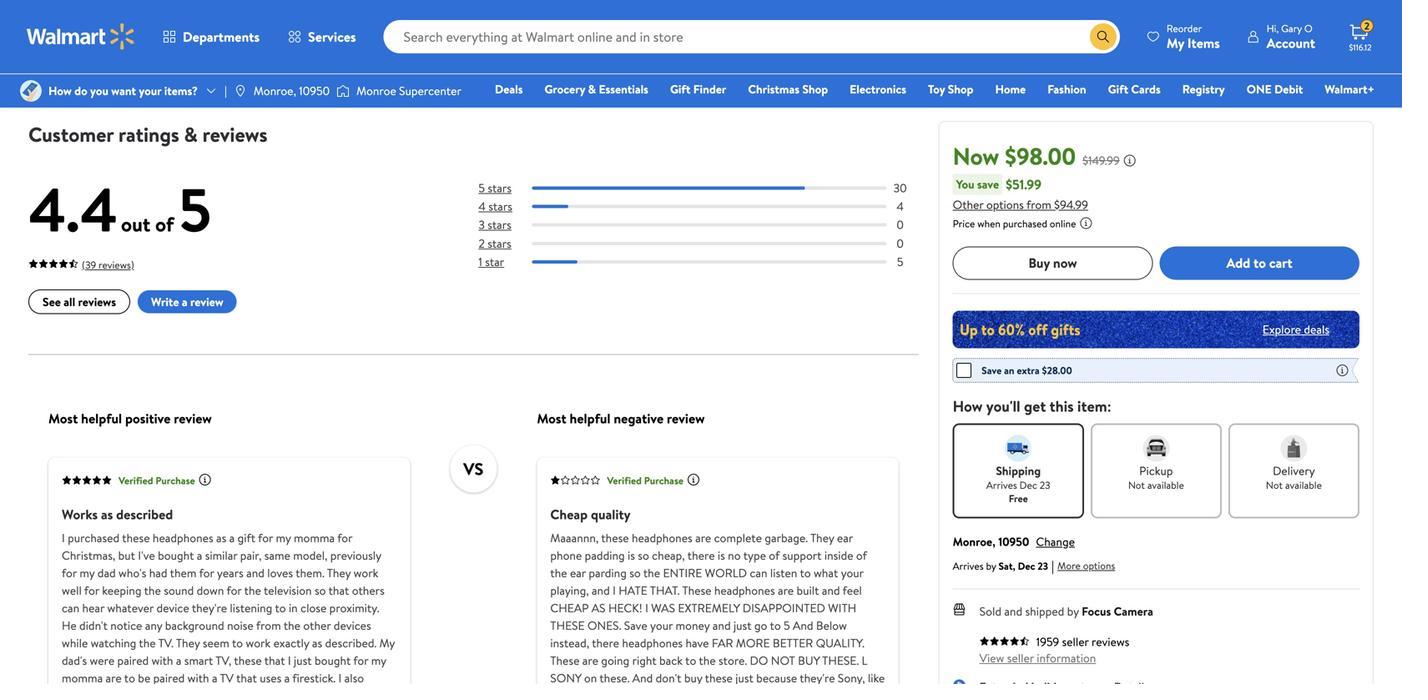 Task type: vqa. For each thing, say whether or not it's contained in the screenshot.
do
yes



Task type: describe. For each thing, give the bounding box(es) containing it.
purchase for cheap quality
[[644, 474, 684, 488]]

finder
[[694, 81, 727, 97]]

options inside arrives by sat, dec 23 | more options
[[1083, 559, 1116, 573]]

not for delivery
[[1266, 478, 1283, 492]]

change button
[[1036, 534, 1075, 550]]

my inside works as described i purchased these headphones as a gift for my momma for christmas, but i've bought a similar pair, same model, previously for my dad who's had them for years and loves them. they work well for keeping the sound down for the television so that others can hear whatever device they're listening to in close proximity. he didn't notice any background noise from the other devices while watching the tv. they seem to work exactly as described. my dad's were paired with a smart tv, these that i just bought for my momma are to be paired with a tv that uses a firestick
[[380, 635, 395, 652]]

1 is from the left
[[628, 548, 635, 564]]

(39 reviews) link
[[28, 255, 134, 273]]

most helpful negative review
[[537, 410, 705, 428]]

1 vertical spatial there
[[592, 635, 619, 652]]

the down had
[[144, 583, 161, 599]]

reviews for see all reviews
[[78, 294, 116, 310]]

a left tv
[[212, 670, 218, 685]]

deals
[[1304, 321, 1330, 338]]

can inside works as described i purchased these headphones as a gift for my momma for christmas, but i've bought a similar pair, same model, previously for my dad who's had them for years and loves them. they work well for keeping the sound down for the television so that others can hear whatever device they're listening to in close proximity. he didn't notice any background noise from the other devices while watching the tv. they seem to work exactly as described. my dad's were paired with a smart tv, these that i just bought for my momma are to be paired with a tv that uses a firestick
[[62, 600, 79, 617]]

sold and shipped by focus camera
[[980, 603, 1154, 620]]

monroe, for monroe, 10950 change
[[953, 534, 996, 550]]

electronics
[[850, 81, 907, 97]]

shipping up do
[[66, 48, 102, 62]]

services
[[308, 28, 356, 46]]

0 vertical spatial reviews
[[203, 121, 268, 149]]

cards
[[1131, 81, 1161, 97]]

verified purchase information image for most helpful positive review
[[198, 473, 212, 487]]

2 for 2
[[1365, 19, 1370, 33]]

1 vertical spatial my
[[80, 565, 95, 582]]

built
[[797, 583, 819, 599]]

just inside works as described i purchased these headphones as a gift for my momma for christmas, but i've bought a similar pair, same model, previously for my dad who's had them for years and loves them. they work well for keeping the sound down for the television so that others can hear whatever device they're listening to in close proximity. he didn't notice any background noise from the other devices while watching the tv. they seem to work exactly as described. my dad's were paired with a smart tv, these that i just bought for my momma are to be paired with a tv that uses a firestick
[[294, 653, 312, 669]]

arrives inside arrives by sat, dec 23 | more options
[[953, 559, 984, 573]]

1 horizontal spatial work
[[354, 565, 379, 582]]

so inside works as described i purchased these headphones as a gift for my momma for christmas, but i've bought a similar pair, same model, previously for my dad who's had them for years and loves them. they work well for keeping the sound down for the television so that others can hear whatever device they're listening to in close proximity. he didn't notice any background noise from the other devices while watching the tv. they seem to work exactly as described. my dad's were paired with a smart tv, these that i just bought for my momma are to be paired with a tv that uses a firestick
[[315, 583, 326, 599]]

23 inside arrives by sat, dec 23 | more options
[[1038, 559, 1048, 573]]

customer
[[28, 121, 114, 149]]

product group containing 3+ day shipping
[[32, 0, 231, 92]]

on
[[584, 670, 597, 685]]

a inside write a review link
[[182, 294, 188, 310]]

helpful for positive
[[81, 410, 122, 428]]

headphones up right
[[622, 635, 683, 652]]

hate
[[619, 583, 648, 599]]

day left "grocery" at left top
[[494, 68, 509, 83]]

0 vertical spatial your
[[139, 83, 161, 99]]

items?
[[164, 83, 198, 99]]

0 horizontal spatial paired
[[117, 653, 149, 669]]

are up on
[[583, 653, 598, 669]]

hi,
[[1267, 21, 1279, 35]]

registry link
[[1175, 80, 1233, 98]]

0 vertical spatial so
[[638, 548, 649, 564]]

stars for 5 stars
[[488, 180, 512, 196]]

customer ratings & reviews
[[28, 121, 268, 149]]

3+ day shipping down the 414
[[703, 68, 770, 83]]

product group containing 414
[[700, 0, 899, 92]]

these down store.
[[705, 670, 733, 685]]

hi, gary o account
[[1267, 21, 1316, 52]]

dec inside arrives by sat, dec 23 | more options
[[1018, 559, 1035, 573]]

similar
[[205, 548, 237, 564]]

2 vertical spatial just
[[736, 670, 754, 685]]

what
[[814, 565, 838, 582]]

tv
[[220, 670, 234, 685]]

163
[[530, 41, 545, 55]]

l
[[862, 653, 868, 669]]

ones.
[[588, 618, 621, 634]]

headphones inside works as described i purchased these headphones as a gift for my momma for christmas, but i've bought a similar pair, same model, previously for my dad who's had them for years and loves them. they work well for keeping the sound down for the television so that others can hear whatever device they're listening to in close proximity. he didn't notice any background noise from the other devices while watching the tv. they seem to work exactly as described. my dad's were paired with a smart tv, these that i just bought for my momma are to be paired with a tv that uses a firestick
[[153, 530, 213, 547]]

gift for gift cards
[[1108, 81, 1129, 97]]

tv,
[[216, 653, 231, 669]]

can inside 'cheap quality maaannn, these headphones are complete garbage. they ear phone padding is so cheap, there is no type of support inside of the ear parding so the entire world can listen to what your playing, and i hate that. these headphones are built and feel cheap as heck! i was extremely disappointed with these ones. save your money and just go to 5 and below instead, there headphones have far more better quality. these are going right back to the store. do not buy these. l sony on these. and don't buy these just because they're so'
[[750, 565, 768, 582]]

day up the monroe, 10950 on the top
[[271, 68, 286, 83]]

headphones up cheap,
[[632, 530, 693, 547]]

whatever
[[107, 600, 154, 617]]

when
[[978, 216, 1001, 231]]

Save an extra $28.00 checkbox
[[957, 363, 972, 378]]

that.
[[650, 583, 680, 599]]

save inside 'cheap quality maaannn, these headphones are complete garbage. they ear phone padding is so cheap, there is no type of support inside of the ear parding so the entire world can listen to what your playing, and i hate that. these headphones are built and feel cheap as heck! i was extremely disappointed with these ones. save your money and just go to 5 and below instead, there headphones have far more better quality. these are going right back to the store. do not buy these. l sony on these. and don't buy these just because they're so'
[[624, 618, 648, 634]]

2 vertical spatial that
[[236, 670, 257, 685]]

1 horizontal spatial as
[[216, 530, 226, 547]]

buy now
[[1029, 254, 1077, 272]]

progress bar for 5 stars
[[532, 187, 887, 190]]

progress bar for 3 stars
[[532, 223, 887, 227]]

0 vertical spatial my
[[276, 530, 291, 547]]

1 vertical spatial and
[[633, 670, 653, 685]]

arrives by sat, dec 23 | more options
[[953, 557, 1116, 575]]

exactly
[[273, 635, 309, 652]]

how for how do you want your items?
[[48, 83, 72, 99]]

to left in
[[275, 600, 286, 617]]

and up far
[[713, 618, 731, 634]]

5 up 4 stars
[[479, 180, 485, 196]]

intent image for shipping image
[[1005, 435, 1032, 462]]

gift finder link
[[663, 80, 734, 98]]

delivery not available
[[1266, 463, 1322, 492]]

better
[[773, 635, 813, 652]]

with
[[828, 600, 857, 617]]

christmas,
[[62, 548, 115, 564]]

more information on savings image
[[1336, 364, 1349, 377]]

other options from $94.99 button
[[953, 196, 1089, 213]]

available for pickup
[[1148, 478, 1184, 492]]

other
[[953, 196, 984, 213]]

sat,
[[999, 559, 1016, 573]]

learn more about strikethrough prices image
[[1123, 154, 1137, 167]]

Search search field
[[384, 20, 1120, 53]]

0 for 2 stars
[[897, 235, 904, 251]]

4.4 out of 5
[[28, 167, 212, 251]]

2 is from the left
[[718, 548, 725, 564]]

sony
[[550, 670, 581, 685]]

2 horizontal spatial that
[[329, 583, 349, 599]]

sound
[[164, 583, 194, 599]]

back
[[659, 653, 683, 669]]

to left be
[[124, 670, 135, 685]]

not
[[771, 653, 795, 669]]

progress bar for 2 stars
[[532, 242, 887, 245]]

deals link
[[488, 80, 530, 98]]

fashion
[[1048, 81, 1087, 97]]

explore deals
[[1263, 321, 1330, 338]]

for up the well
[[62, 565, 77, 582]]

1 horizontal spatial there
[[688, 548, 715, 564]]

3+ day shipping down 163
[[480, 68, 547, 83]]

were
[[90, 653, 115, 669]]

5 right out
[[179, 167, 212, 251]]

essentials
[[599, 81, 649, 97]]

shipping down the 414
[[734, 68, 770, 83]]

not for pickup
[[1128, 478, 1145, 492]]

didn't
[[79, 618, 108, 634]]

buy
[[1029, 254, 1050, 272]]

most for most helpful positive review
[[48, 410, 78, 428]]

4.4
[[28, 167, 118, 251]]

0 vertical spatial as
[[101, 506, 113, 524]]

others
[[352, 583, 385, 599]]

monroe supercenter
[[357, 83, 462, 99]]

write
[[151, 294, 179, 310]]

1 vertical spatial so
[[630, 565, 641, 582]]

2 horizontal spatial your
[[841, 565, 864, 582]]

1 horizontal spatial momma
[[294, 530, 335, 547]]

helpful for negative
[[570, 410, 611, 428]]

the up listening
[[244, 583, 261, 599]]

seller for 1959
[[1062, 634, 1089, 650]]

1 vertical spatial &
[[184, 121, 198, 149]]

toy shop link
[[921, 80, 981, 98]]

dad's
[[62, 653, 87, 669]]

they inside 'cheap quality maaannn, these headphones are complete garbage. they ear phone padding is so cheap, there is no type of support inside of the ear parding so the entire world can listen to what your playing, and i hate that. these headphones are built and feel cheap as heck! i was extremely disappointed with these ones. save your money and just go to 5 and below instead, there headphones have far more better quality. these are going right back to the store. do not buy these. l sony on these. and don't buy these just because they're so'
[[811, 530, 834, 547]]

0 vertical spatial &
[[588, 81, 596, 97]]

1 horizontal spatial paired
[[153, 670, 185, 685]]

to right go
[[770, 618, 781, 634]]

3+ day shipping up the monroe, 10950 on the top
[[258, 68, 325, 83]]

from inside works as described i purchased these headphones as a gift for my momma for christmas, but i've bought a similar pair, same model, previously for my dad who's had them for years and loves them. they work well for keeping the sound down for the television so that others can hear whatever device they're listening to in close proximity. he didn't notice any background noise from the other devices while watching the tv. they seem to work exactly as described. my dad's were paired with a smart tv, these that i just bought for my momma are to be paired with a tv that uses a firestick
[[256, 618, 281, 634]]

save an extra $28.00 element
[[957, 362, 1072, 379]]

television
[[264, 583, 312, 599]]

shop for christmas shop
[[803, 81, 828, 97]]

1959
[[1037, 634, 1059, 650]]

a left smart
[[176, 653, 182, 669]]

cart
[[1270, 254, 1293, 272]]

don't
[[656, 670, 682, 685]]

and down what
[[822, 583, 840, 599]]

the up that. at left bottom
[[644, 565, 660, 582]]

2 vertical spatial my
[[371, 653, 386, 669]]

(39
[[82, 258, 96, 272]]

progress bar for 1 star
[[532, 260, 887, 264]]

1 horizontal spatial of
[[769, 548, 780, 564]]

search icon image
[[1097, 30, 1110, 43]]

a right uses
[[284, 670, 290, 685]]

monroe, for monroe, 10950
[[254, 83, 296, 99]]

(39 reviews)
[[82, 258, 134, 272]]

one debit link
[[1239, 80, 1311, 98]]

playing,
[[550, 583, 589, 599]]

as
[[592, 600, 606, 617]]

the down phone
[[550, 565, 567, 582]]

fashion link
[[1040, 80, 1094, 98]]

how for how you'll get this item:
[[953, 396, 983, 417]]

right
[[632, 653, 657, 669]]

now
[[1053, 254, 1077, 272]]

day down walmart site-wide search box
[[717, 68, 732, 83]]

for up previously
[[337, 530, 352, 547]]

tv.
[[158, 635, 174, 652]]

seem
[[203, 635, 229, 652]]

the down have
[[699, 653, 716, 669]]

reorder my items
[[1167, 21, 1220, 52]]

1 horizontal spatial by
[[1067, 603, 1079, 620]]

shipping down 163
[[511, 68, 547, 83]]

2 vertical spatial they
[[176, 635, 200, 652]]

dec inside shipping arrives dec 23 free
[[1020, 478, 1038, 492]]

day up 'how do you want your items?'
[[49, 48, 64, 62]]

$51.99
[[1006, 175, 1042, 193]]

0 vertical spatial and
[[793, 618, 814, 634]]

are left complete
[[695, 530, 711, 547]]

arrives inside shipping arrives dec 23 free
[[987, 478, 1017, 492]]

i down parding
[[613, 583, 616, 599]]

quality.
[[816, 635, 865, 652]]

i down works
[[62, 530, 65, 547]]

intent image for pickup image
[[1143, 435, 1170, 462]]

described
[[116, 506, 173, 524]]

these.
[[600, 670, 630, 685]]

from inside you save $51.99 other options from $94.99
[[1027, 196, 1052, 213]]

5 inside 'cheap quality maaannn, these headphones are complete garbage. they ear phone padding is so cheap, there is no type of support inside of the ear parding so the entire world can listen to what your playing, and i hate that. these headphones are built and feel cheap as heck! i was extremely disappointed with these ones. save your money and just go to 5 and below instead, there headphones have far more better quality. these are going right back to the store. do not buy these. l sony on these. and don't buy these just because they're so'
[[784, 618, 790, 634]]

4.267 stars out of 5, based on 1959 seller reviews element
[[980, 636, 1030, 646]]

had
[[149, 565, 167, 582]]

414
[[753, 41, 768, 55]]

christmas shop link
[[741, 80, 836, 98]]

monroe, 10950
[[254, 83, 330, 99]]

a left gift
[[229, 530, 235, 547]]

works
[[62, 506, 98, 524]]

2 horizontal spatial as
[[312, 635, 322, 652]]

legal information image
[[1080, 216, 1093, 230]]

they're inside works as described i purchased these headphones as a gift for my momma for christmas, but i've bought a similar pair, same model, previously for my dad who's had them for years and loves them. they work well for keeping the sound down for the television so that others can hear whatever device they're listening to in close proximity. he didn't notice any background noise from the other devices while watching the tv. they seem to work exactly as described. my dad's were paired with a smart tv, these that i just bought for my momma are to be paired with a tv that uses a firestick
[[192, 600, 227, 617]]

these up but
[[122, 530, 150, 547]]

more
[[736, 635, 770, 652]]

are up disappointed
[[778, 583, 794, 599]]

inside
[[825, 548, 854, 564]]

1 horizontal spatial with
[[188, 670, 209, 685]]

background
[[165, 618, 224, 634]]

the left tv.
[[139, 635, 156, 652]]

pickup
[[1140, 463, 1173, 479]]

1 vertical spatial bought
[[315, 653, 351, 669]]

do
[[74, 83, 87, 99]]

4 stars
[[479, 198, 513, 215]]

stars for 4 stars
[[489, 198, 513, 215]]

for up down
[[199, 565, 214, 582]]

1 horizontal spatial ear
[[837, 530, 853, 547]]



Task type: locate. For each thing, give the bounding box(es) containing it.
0 horizontal spatial bought
[[158, 548, 194, 564]]

0 for 3 stars
[[897, 217, 904, 233]]

2 verified purchase from the left
[[607, 474, 684, 488]]

1 horizontal spatial my
[[276, 530, 291, 547]]

23 left more
[[1038, 559, 1048, 573]]

1 vertical spatial can
[[62, 600, 79, 617]]

notice
[[110, 618, 142, 634]]

1 product group from the left
[[32, 0, 231, 92]]

not inside 'delivery not available'
[[1266, 478, 1283, 492]]

they
[[811, 530, 834, 547], [327, 565, 351, 582], [176, 635, 200, 652]]

1 horizontal spatial not
[[1266, 478, 1283, 492]]

support
[[783, 548, 822, 564]]

1 horizontal spatial reviews
[[203, 121, 268, 149]]

2 horizontal spatial reviews
[[1092, 634, 1130, 650]]

ear
[[837, 530, 853, 547], [570, 565, 586, 582]]

stars for 2 stars
[[488, 235, 512, 251]]

of inside 4.4 out of 5
[[155, 210, 174, 238]]

up to sixty percent off deals. shop now. image
[[953, 311, 1360, 348]]

0 horizontal spatial &
[[184, 121, 198, 149]]

2 gift from the left
[[1108, 81, 1129, 97]]

for up hear
[[84, 583, 99, 599]]

1 vertical spatial that
[[264, 653, 285, 669]]

in
[[289, 600, 298, 617]]

see all reviews link
[[28, 290, 130, 314]]

2 verified from the left
[[607, 474, 642, 488]]

&
[[588, 81, 596, 97], [184, 121, 198, 149]]

0 horizontal spatial arrives
[[953, 559, 984, 573]]

my inside reorder my items
[[1167, 34, 1185, 52]]

0 vertical spatial work
[[354, 565, 379, 582]]

1 purchase from the left
[[156, 474, 195, 488]]

2 down "3"
[[479, 235, 485, 251]]

options
[[987, 196, 1024, 213], [1083, 559, 1116, 573]]

they down previously
[[327, 565, 351, 582]]

heck!
[[609, 600, 643, 617]]

review for most helpful positive review
[[174, 410, 212, 428]]

to up built
[[800, 565, 811, 582]]

they down "background"
[[176, 635, 200, 652]]

progress bar
[[532, 187, 887, 190], [532, 205, 887, 208], [532, 223, 887, 227], [532, 242, 887, 245], [532, 260, 887, 264]]

there up entire
[[688, 548, 715, 564]]

2 horizontal spatial of
[[856, 548, 867, 564]]

0 vertical spatial |
[[225, 83, 227, 99]]

that up proximity. at the left bottom of page
[[329, 583, 349, 599]]

intent image for delivery image
[[1281, 435, 1308, 462]]

that up uses
[[264, 653, 285, 669]]

verified up described
[[119, 474, 153, 488]]

0 horizontal spatial purchased
[[68, 530, 120, 547]]

most
[[48, 410, 78, 428], [537, 410, 567, 428]]

them
[[170, 565, 197, 582]]

monroe, 10950 change
[[953, 534, 1075, 550]]

stars for 3 stars
[[488, 217, 512, 233]]

shop for toy shop
[[948, 81, 974, 97]]

0 vertical spatial from
[[1027, 196, 1052, 213]]

10950 down 354
[[299, 83, 330, 99]]

2 vertical spatial so
[[315, 583, 326, 599]]

seller right 1959 on the right bottom of the page
[[1062, 634, 1089, 650]]

available inside pickup not available
[[1148, 478, 1184, 492]]

0 horizontal spatial as
[[101, 506, 113, 524]]

arrives down the intent image for shipping
[[987, 478, 1017, 492]]

christmas shop
[[748, 81, 828, 97]]

verified for as
[[119, 474, 153, 488]]

| right items?
[[225, 83, 227, 99]]

2 helpful from the left
[[570, 410, 611, 428]]

0 vertical spatial just
[[734, 618, 752, 634]]

available down intent image for pickup
[[1148, 478, 1184, 492]]

product group containing 163
[[477, 0, 676, 92]]

available
[[1148, 478, 1184, 492], [1286, 478, 1322, 492]]

i down exactly
[[288, 653, 291, 669]]

camera
[[1114, 603, 1154, 620]]

0 vertical spatial they're
[[192, 600, 227, 617]]

 image for monroe, 10950
[[234, 84, 247, 98]]

reviews for 1959 seller reviews
[[1092, 634, 1130, 650]]

0 horizontal spatial ear
[[570, 565, 586, 582]]

for down years
[[227, 583, 242, 599]]

0 vertical spatial save
[[982, 363, 1002, 378]]

2
[[1365, 19, 1370, 33], [479, 235, 485, 251]]

0 horizontal spatial your
[[139, 83, 161, 99]]

2 product group from the left
[[254, 0, 454, 92]]

buy now button
[[953, 246, 1153, 280]]

seller
[[1062, 634, 1089, 650], [1007, 650, 1034, 666]]

0 vertical spatial how
[[48, 83, 72, 99]]

0 vertical spatial 0
[[897, 217, 904, 233]]

padding
[[585, 548, 625, 564]]

3 progress bar from the top
[[532, 223, 887, 227]]

1 4 from the left
[[479, 198, 486, 215]]

1 vertical spatial with
[[188, 670, 209, 685]]

momma
[[294, 530, 335, 547], [62, 670, 103, 685]]

1 horizontal spatial most
[[537, 410, 567, 428]]

seller for view
[[1007, 650, 1034, 666]]

0 vertical spatial my
[[1167, 34, 1185, 52]]

paired right be
[[153, 670, 185, 685]]

1 vertical spatial these
[[550, 653, 580, 669]]

going
[[601, 653, 630, 669]]

options right more
[[1083, 559, 1116, 573]]

momma up model,
[[294, 530, 335, 547]]

1 vertical spatial dec
[[1018, 559, 1035, 573]]

0 vertical spatial they
[[811, 530, 834, 547]]

5 stars
[[479, 180, 512, 196]]

$94.99
[[1054, 196, 1089, 213]]

far
[[712, 635, 733, 652]]

review right write
[[190, 294, 224, 310]]

0 horizontal spatial by
[[986, 559, 996, 573]]

these up padding
[[601, 530, 629, 547]]

are inside works as described i purchased these headphones as a gift for my momma for christmas, but i've bought a similar pair, same model, previously for my dad who's had them for years and loves them. they work well for keeping the sound down for the television so that others can hear whatever device they're listening to in close proximity. he didn't notice any background noise from the other devices while watching the tv. they seem to work exactly as described. my dad's were paired with a smart tv, these that i just bought for my momma are to be paired with a tv that uses a firestick
[[106, 670, 122, 685]]

1 vertical spatial as
[[216, 530, 226, 547]]

1 horizontal spatial  image
[[234, 84, 247, 98]]

noise
[[227, 618, 254, 634]]

0 horizontal spatial 4
[[479, 198, 486, 215]]

30
[[894, 180, 907, 196]]

1
[[479, 254, 482, 270]]

23 inside shipping arrives dec 23 free
[[1040, 478, 1051, 492]]

can down the type
[[750, 565, 768, 582]]

debit
[[1275, 81, 1303, 97]]

1 horizontal spatial arrives
[[987, 478, 1017, 492]]

0 horizontal spatial work
[[246, 635, 271, 652]]

pair,
[[240, 548, 262, 564]]

2 most from the left
[[537, 410, 567, 428]]

1 horizontal spatial verified purchase
[[607, 474, 684, 488]]

1 available from the left
[[1148, 478, 1184, 492]]

headphones down 'world'
[[714, 583, 775, 599]]

phone
[[550, 548, 582, 564]]

uses
[[260, 670, 282, 685]]

just down store.
[[736, 670, 754, 685]]

3 product group from the left
[[477, 0, 676, 92]]

4 progress bar from the top
[[532, 242, 887, 245]]

0 horizontal spatial my
[[80, 565, 95, 582]]

0 horizontal spatial these
[[550, 653, 580, 669]]

and up better
[[793, 618, 814, 634]]

1 vertical spatial your
[[841, 565, 864, 582]]

from down $51.99 at the right of page
[[1027, 196, 1052, 213]]

and right the sold
[[1005, 603, 1023, 620]]

focus
[[1082, 603, 1111, 620]]

available inside 'delivery not available'
[[1286, 478, 1322, 492]]

not down intent image for delivery at the right of page
[[1266, 478, 1283, 492]]

0 vertical spatial dec
[[1020, 478, 1038, 492]]

0 horizontal spatial verified purchase information image
[[198, 473, 212, 487]]

1 vertical spatial they
[[327, 565, 351, 582]]

to inside button
[[1254, 254, 1266, 272]]

0 horizontal spatial my
[[380, 635, 395, 652]]

parding
[[589, 565, 627, 582]]

1 vertical spatial ear
[[570, 565, 586, 582]]

1 horizontal spatial that
[[264, 653, 285, 669]]

they're down the buy at the bottom right of page
[[800, 670, 835, 685]]

and up as
[[592, 583, 610, 599]]

work down "noise"
[[246, 635, 271, 652]]

& right "grocery" at left top
[[588, 81, 596, 97]]

walmart+
[[1325, 81, 1375, 97]]

shop
[[803, 81, 828, 97], [948, 81, 974, 97]]

headphones up "them"
[[153, 530, 213, 547]]

and
[[246, 565, 265, 582], [592, 583, 610, 599], [822, 583, 840, 599], [1005, 603, 1023, 620], [713, 618, 731, 634]]

i
[[62, 530, 65, 547], [613, 583, 616, 599], [645, 600, 649, 617], [288, 653, 291, 669]]

1 progress bar from the top
[[532, 187, 887, 190]]

these right tv, at the left bottom of the page
[[234, 653, 262, 669]]

save down heck!
[[624, 618, 648, 634]]

1 0 from the top
[[897, 217, 904, 233]]

1 horizontal spatial gift
[[1108, 81, 1129, 97]]

explore
[[1263, 321, 1301, 338]]

down
[[197, 583, 224, 599]]

1 not from the left
[[1128, 478, 1145, 492]]

1 verified purchase from the left
[[119, 474, 195, 488]]

they're down down
[[192, 600, 227, 617]]

1 vertical spatial my
[[380, 635, 395, 652]]

paired
[[117, 653, 149, 669], [153, 670, 185, 685]]

so left cheap,
[[638, 548, 649, 564]]

they're
[[192, 600, 227, 617], [800, 670, 835, 685]]

3+ day shipping
[[35, 48, 102, 62], [258, 68, 325, 83], [480, 68, 547, 83], [703, 68, 770, 83]]

by left focus
[[1067, 603, 1079, 620]]

close
[[301, 600, 327, 617]]

1 horizontal spatial available
[[1286, 478, 1322, 492]]

reviews)
[[99, 258, 134, 272]]

bought up "them"
[[158, 548, 194, 564]]

 image
[[337, 83, 350, 99]]

and inside works as described i purchased these headphones as a gift for my momma for christmas, but i've bought a similar pair, same model, previously for my dad who's had them for years and loves them. they work well for keeping the sound down for the television so that others can hear whatever device they're listening to in close proximity. he didn't notice any background noise from the other devices while watching the tv. they seem to work exactly as described. my dad's were paired with a smart tv, these that i just bought for my momma are to be paired with a tv that uses a firestick
[[246, 565, 265, 582]]

for right gift
[[258, 530, 273, 547]]

grocery & essentials link
[[537, 80, 656, 98]]

1 horizontal spatial how
[[953, 396, 983, 417]]

1 horizontal spatial purchased
[[1003, 216, 1048, 231]]

as up similar
[[216, 530, 226, 547]]

entire
[[663, 565, 702, 582]]

star
[[485, 254, 504, 270]]

my up the same
[[276, 530, 291, 547]]

review right "positive"
[[174, 410, 212, 428]]

4 for 4 stars
[[479, 198, 486, 215]]

1 horizontal spatial these
[[682, 583, 712, 599]]

you
[[956, 176, 975, 192]]

1 vertical spatial 2
[[479, 235, 485, 251]]

2 shop from the left
[[948, 81, 974, 97]]

view
[[980, 650, 1005, 666]]

i left was
[[645, 600, 649, 617]]

positive
[[125, 410, 171, 428]]

2 up $116.12
[[1365, 19, 1370, 33]]

2 not from the left
[[1266, 478, 1283, 492]]

 image for how do you want your items?
[[20, 80, 42, 102]]

0 vertical spatial these
[[682, 583, 712, 599]]

price
[[953, 216, 975, 231]]

not
[[1128, 478, 1145, 492], [1266, 478, 1283, 492]]

2 for 2 stars
[[479, 235, 485, 251]]

is
[[628, 548, 635, 564], [718, 548, 725, 564]]

registry
[[1183, 81, 1225, 97]]

so up hate in the bottom of the page
[[630, 565, 641, 582]]

2 purchase from the left
[[644, 474, 684, 488]]

shop right christmas
[[803, 81, 828, 97]]

4 for 4
[[897, 198, 904, 215]]

2 available from the left
[[1286, 478, 1322, 492]]

product group containing 354
[[254, 0, 454, 92]]

0 horizontal spatial and
[[633, 670, 653, 685]]

years
[[217, 565, 244, 582]]

1 horizontal spatial your
[[650, 618, 673, 634]]

a left similar
[[197, 548, 202, 564]]

1 horizontal spatial verified purchase information image
[[687, 473, 700, 487]]

1 horizontal spatial |
[[1052, 557, 1054, 575]]

0 vertical spatial bought
[[158, 548, 194, 564]]

10950 for monroe, 10950
[[299, 83, 330, 99]]

of
[[155, 210, 174, 238], [769, 548, 780, 564], [856, 548, 867, 564]]

options up price when purchased online
[[987, 196, 1024, 213]]

1 vertical spatial paired
[[153, 670, 185, 685]]

verified purchase information image
[[198, 473, 212, 487], [687, 473, 700, 487]]

purchase down negative
[[644, 474, 684, 488]]

3+ day shipping up do
[[35, 48, 102, 62]]

3 stars
[[479, 217, 512, 233]]

gift for gift finder
[[670, 81, 691, 97]]

1 most from the left
[[48, 410, 78, 428]]

5 down 30
[[897, 254, 904, 270]]

0 vertical spatial purchased
[[1003, 216, 1048, 231]]

shipping up the monroe, 10950 on the top
[[289, 68, 325, 83]]

0 horizontal spatial not
[[1128, 478, 1145, 492]]

of right the type
[[769, 548, 780, 564]]

0 vertical spatial 10950
[[299, 83, 330, 99]]

paired up be
[[117, 653, 149, 669]]

listening
[[230, 600, 272, 617]]

reviews down the monroe, 10950 on the top
[[203, 121, 268, 149]]

4 up "3"
[[479, 198, 486, 215]]

1 shop from the left
[[803, 81, 828, 97]]

1 horizontal spatial seller
[[1062, 634, 1089, 650]]

review inside write a review link
[[190, 294, 224, 310]]

1959 seller reviews
[[1037, 634, 1130, 650]]

2 4 from the left
[[897, 198, 904, 215]]

money
[[676, 618, 710, 634]]

1 vertical spatial reviews
[[78, 294, 116, 310]]

0 vertical spatial options
[[987, 196, 1024, 213]]

they're inside 'cheap quality maaannn, these headphones are complete garbage. they ear phone padding is so cheap, there is no type of support inside of the ear parding so the entire world can listen to what your playing, and i hate that. these headphones are built and feel cheap as heck! i was extremely disappointed with these ones. save your money and just go to 5 and below instead, there headphones have far more better quality. these are going right back to the store. do not buy these. l sony on these. and don't buy these just because they're so'
[[800, 670, 835, 685]]

verified purchase information image for most helpful negative review
[[687, 473, 700, 487]]

for
[[258, 530, 273, 547], [337, 530, 352, 547], [62, 565, 77, 582], [199, 565, 214, 582], [84, 583, 99, 599], [227, 583, 242, 599], [353, 653, 368, 669]]

purchased inside works as described i purchased these headphones as a gift for my momma for christmas, but i've bought a similar pair, same model, previously for my dad who's had them for years and loves them. they work well for keeping the sound down for the television so that others can hear whatever device they're listening to in close proximity. he didn't notice any background noise from the other devices while watching the tv. they seem to work exactly as described. my dad's were paired with a smart tv, these that i just bought for my momma are to be paired with a tv that uses a firestick
[[68, 530, 120, 547]]

items
[[1188, 34, 1220, 52]]

gary
[[1282, 21, 1302, 35]]

seller down 4.267 stars out of 5, based on 1959 seller reviews "element"
[[1007, 650, 1034, 666]]

online
[[1050, 216, 1076, 231]]

not inside pickup not available
[[1128, 478, 1145, 492]]

verified purchase up described
[[119, 474, 195, 488]]

that right tv
[[236, 670, 257, 685]]

the up exactly
[[284, 618, 301, 634]]

just left go
[[734, 618, 752, 634]]

0 horizontal spatial helpful
[[81, 410, 122, 428]]

verified purchase for cheap quality
[[607, 474, 684, 488]]

by inside arrives by sat, dec 23 | more options
[[986, 559, 996, 573]]

0 vertical spatial arrives
[[987, 478, 1017, 492]]

1 vertical spatial just
[[294, 653, 312, 669]]

0 horizontal spatial options
[[987, 196, 1024, 213]]

can
[[750, 565, 768, 582], [62, 600, 79, 617]]

purchase up described
[[156, 474, 195, 488]]

1 helpful from the left
[[81, 410, 122, 428]]

how left you'll
[[953, 396, 983, 417]]

$149.99
[[1083, 152, 1120, 169]]

2 progress bar from the top
[[532, 205, 887, 208]]

a right write
[[182, 294, 188, 310]]

0 vertical spatial with
[[152, 653, 173, 669]]

0 horizontal spatial momma
[[62, 670, 103, 685]]

10950 up sat,
[[999, 534, 1030, 550]]

these up sony
[[550, 653, 580, 669]]

of right out
[[155, 210, 174, 238]]

from
[[1027, 196, 1052, 213], [256, 618, 281, 634]]

be
[[138, 670, 151, 685]]

how left do
[[48, 83, 72, 99]]

reviews down focus
[[1092, 634, 1130, 650]]

cheap,
[[652, 548, 685, 564]]

that
[[329, 583, 349, 599], [264, 653, 285, 669], [236, 670, 257, 685]]

0 horizontal spatial most
[[48, 410, 78, 428]]

for down the described.
[[353, 653, 368, 669]]

gift
[[238, 530, 255, 547]]

model,
[[293, 548, 328, 564]]

so up the close
[[315, 583, 326, 599]]

described.
[[325, 635, 377, 652]]

5 progress bar from the top
[[532, 260, 887, 264]]

stars up 4 stars
[[488, 180, 512, 196]]

have
[[686, 635, 709, 652]]

2 verified purchase information image from the left
[[687, 473, 700, 487]]

10950 for monroe, 10950 change
[[999, 534, 1030, 550]]

1 verified from the left
[[119, 474, 153, 488]]

how do you want your items?
[[48, 83, 198, 99]]

verified purchase for works as described
[[119, 474, 195, 488]]

1 horizontal spatial 2
[[1365, 19, 1370, 33]]

0 horizontal spatial they're
[[192, 600, 227, 617]]

explore deals link
[[1256, 315, 1337, 344]]

save
[[982, 363, 1002, 378], [624, 618, 648, 634]]

out
[[121, 210, 150, 238]]

2 horizontal spatial they
[[811, 530, 834, 547]]

reviews right all
[[78, 294, 116, 310]]

see all reviews
[[43, 294, 116, 310]]

to up buy
[[685, 653, 696, 669]]

to down "noise"
[[232, 635, 243, 652]]

my down the described.
[[371, 653, 386, 669]]

most for most helpful negative review
[[537, 410, 567, 428]]

review for most helpful negative review
[[667, 410, 705, 428]]

add
[[1227, 254, 1251, 272]]

walmart image
[[27, 23, 135, 50]]

see
[[43, 294, 61, 310]]

information
[[1037, 650, 1096, 666]]

2 0 from the top
[[897, 235, 904, 251]]

vs
[[464, 457, 484, 481]]

verified up quality
[[607, 474, 642, 488]]

cheap quality maaannn, these headphones are complete garbage. they ear phone padding is so cheap, there is no type of support inside of the ear parding so the entire world can listen to what your playing, and i hate that. these headphones are built and feel cheap as heck! i was extremely disappointed with these ones. save your money and just go to 5 and below instead, there headphones have far more better quality. these are going right back to the store. do not buy these. l sony on these. and don't buy these just because they're so
[[550, 506, 885, 685]]

options inside you save $51.99 other options from $94.99
[[987, 196, 1024, 213]]

1 horizontal spatial bought
[[315, 653, 351, 669]]

progress bar for 4 stars
[[532, 205, 887, 208]]

0 horizontal spatial available
[[1148, 478, 1184, 492]]

1 horizontal spatial monroe,
[[953, 534, 996, 550]]

1 vertical spatial purchased
[[68, 530, 120, 547]]

are
[[695, 530, 711, 547], [778, 583, 794, 599], [583, 653, 598, 669], [106, 670, 122, 685]]

 image
[[20, 80, 42, 102], [234, 84, 247, 98]]

product group
[[32, 0, 231, 92], [254, 0, 454, 92], [477, 0, 676, 92], [700, 0, 899, 92]]

verified for quality
[[607, 474, 642, 488]]

1 horizontal spatial is
[[718, 548, 725, 564]]

0 vertical spatial 2
[[1365, 19, 1370, 33]]

1 verified purchase information image from the left
[[198, 473, 212, 487]]

1 horizontal spatial helpful
[[570, 410, 611, 428]]

any
[[145, 618, 162, 634]]

purchase for works as described
[[156, 474, 195, 488]]

view seller information link
[[980, 650, 1096, 666]]

available for delivery
[[1286, 478, 1322, 492]]

4 product group from the left
[[700, 0, 899, 92]]

Walmart Site-Wide search field
[[384, 20, 1120, 53]]

0 vertical spatial there
[[688, 548, 715, 564]]

1 vertical spatial 10950
[[999, 534, 1030, 550]]

0 horizontal spatial reviews
[[78, 294, 116, 310]]

gift left cards on the top of the page
[[1108, 81, 1129, 97]]

1 horizontal spatial options
[[1083, 559, 1116, 573]]

1 vertical spatial they're
[[800, 670, 835, 685]]

my
[[1167, 34, 1185, 52], [380, 635, 395, 652]]

0 horizontal spatial with
[[152, 653, 173, 669]]

1 gift from the left
[[670, 81, 691, 97]]



